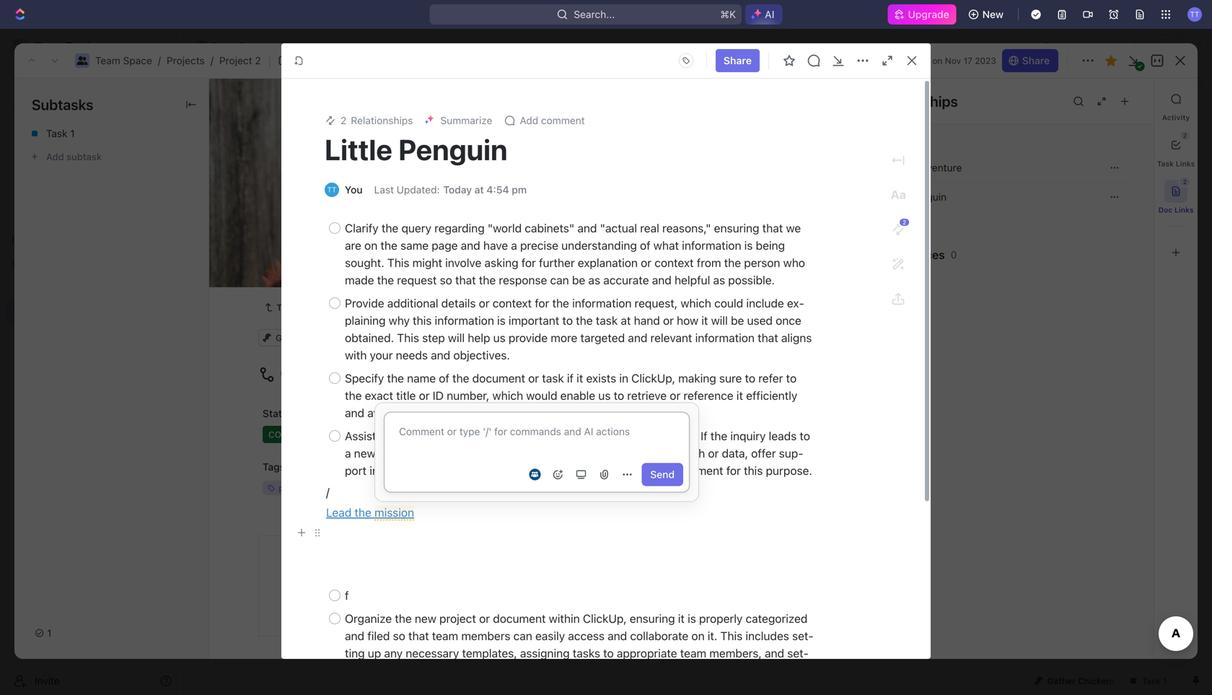Task type: vqa. For each thing, say whether or not it's contained in the screenshot.
Add a new List to your Space
yes



Task type: describe. For each thing, give the bounding box(es) containing it.
regarding
[[435, 221, 485, 235]]

and up request,
[[652, 273, 672, 287]]

sought.
[[345, 256, 385, 270]]

search...
[[574, 8, 615, 20]]

see
[[477, 135, 492, 145]]

and down includes
[[765, 646, 785, 660]]

additional
[[387, 296, 439, 310]]

projects link
[[167, 55, 205, 66]]

1 button
[[29, 622, 60, 645]]

f organize the new project or document within clickup, ensuring it is properly categorized and filed so that team members can easily access and collaborate on it. this includes set ting up any necessary templates, assigning tasks to appropriate team members, and set ting deadlines to ensure timely completion and progress tracking.
[[345, 589, 814, 678]]

information down details
[[435, 314, 494, 327]]

reasons,"
[[663, 221, 711, 235]]

extensive
[[608, 446, 657, 460]]

the down process.
[[597, 429, 614, 443]]

properly
[[700, 612, 743, 626]]

overview
[[214, 75, 259, 87]]

it inside provide additional details or context for the information request, which could include ex plaining why this information is important to the task at hand or how it will be used once obtained. this step will help us provide more targeted and relevant information that aligns with your needs and objectives.
[[702, 314, 708, 327]]

objectives.
[[454, 348, 510, 362]]

number,
[[447, 389, 490, 402]]

which inside provide additional details or context for the information request, which could include ex plaining why this information is important to the task at hand or how it will be used once obtained. this step will help us provide more targeted and relevant information that aligns with your needs and objectives.
[[681, 296, 712, 310]]

targeted
[[581, 331, 625, 345]]

date
[[649, 407, 672, 419]]

or down "would"
[[523, 406, 534, 420]]

it up enable
[[577, 371, 584, 385]]

which inside the specify the name of the document or task if it exists in clickup, making sure to refer to the exact title or id number, which would enable us to retrieve or reference it efficiently and avoid any potential confusion or delays in process.
[[493, 389, 523, 402]]

the up title
[[387, 371, 404, 385]]

that inside the f organize the new project or document within clickup, ensuring it is properly categorized and filed so that team members can easily access and collaborate on it. this includes set ting up any necessary templates, assigning tasks to appropriate team members, and set ting deadlines to ensure timely completion and progress tracking.
[[409, 629, 429, 643]]

folders button
[[219, 269, 1150, 287]]

to right assigned
[[492, 407, 501, 419]]

once
[[776, 314, 802, 327]]

overview link
[[212, 71, 259, 91]]

the up important at the left of the page
[[553, 296, 570, 310]]

for inside provide additional details or context for the information request, which could include ex plaining why this information is important to the task at hand or how it will be used once obtained. this step will help us provide more targeted and relevant information that aligns with your needs and objectives.
[[535, 296, 550, 310]]

information inside clarify the query regarding "world cabinets" and "actual real reasons," ensuring that we are on the same page and have a precise understanding of what information is being sought. this might involve asking for further explanation or context from the person who made the request so that the response can be as accurate and helpful as possible.
[[682, 239, 742, 252]]

is inside provide additional details or context for the information request, which could include ex plaining why this information is important to the task at hand or how it will be used once obtained. this step will help us provide more targeted and relevant information that aligns with your needs and objectives.
[[497, 314, 506, 327]]

and down step
[[431, 348, 451, 362]]

this inside provide additional details or context for the information request, which could include ex plaining why this information is important to the task at hand or how it will be used once obtained. this step will help us provide more targeted and relevant information that aligns with your needs and objectives.
[[413, 314, 432, 327]]

projects inside team space / projects / project 2 |
[[167, 55, 205, 66]]

organize
[[345, 612, 392, 626]]

that down involve
[[456, 273, 476, 287]]

us inside the specify the name of the document or task if it exists in clickup, making sure to refer to the exact title or id number, which would enable us to retrieve or reference it efficiently and avoid any potential confusion or delays in process.
[[599, 389, 611, 402]]

upgrade
[[909, 8, 950, 20]]

within
[[549, 612, 580, 626]]

person
[[745, 256, 781, 270]]

context inside provide additional details or context for the information request, which could include ex plaining why this information is important to the task at hand or how it will be used once obtained. this step will help us provide more targeted and relevant information that aligns with your needs and objectives.
[[493, 296, 532, 310]]

0 horizontal spatial tt
[[327, 186, 337, 194]]

document down add a new list to your space
[[671, 464, 724, 478]]

information down could
[[696, 331, 755, 345]]

1 vertical spatial set
[[788, 646, 809, 660]]

tags
[[263, 461, 285, 473]]

provide additional details or context for the information request, which could include ex plaining why this information is important to the task at hand or how it will be used once obtained. this step will help us provide more targeted and relevant information that aligns with your needs and objectives.
[[345, 296, 815, 362]]

any inside the specify the name of the document or task if it exists in clickup, making sure to refer to the exact title or id number, which would enable us to retrieve or reference it efficiently and avoid any potential confusion or delays in process.
[[398, 406, 417, 420]]

see all button
[[471, 131, 510, 149]]

a down there's
[[448, 464, 454, 478]]

new up there's
[[446, 429, 468, 443]]

clarify
[[345, 221, 379, 235]]

efficiently
[[747, 389, 798, 402]]

little inside the task sidebar content section
[[884, 191, 907, 203]]

grand
[[884, 162, 912, 174]]

add comment
[[520, 114, 585, 126]]

new down the "assist"
[[354, 446, 376, 460]]

task inside tab list
[[1158, 160, 1175, 168]]

adventure
[[915, 162, 963, 174]]

1 horizontal spatial task 1
[[277, 302, 302, 313]]

1 vertical spatial project
[[277, 180, 310, 192]]

or up the relevant
[[663, 314, 674, 327]]

refer
[[759, 371, 784, 385]]

relationships inside the task sidebar content section
[[869, 93, 959, 110]]

or down research
[[657, 464, 668, 478]]

list left •
[[240, 180, 256, 192]]

to down 'necessary'
[[421, 664, 432, 678]]

0 vertical spatial little
[[325, 132, 393, 166]]

involve
[[446, 256, 482, 270]]

last
[[374, 184, 394, 196]]

to right the refer
[[787, 371, 797, 385]]

share right '2023'
[[1023, 55, 1050, 66]]

2 inside dropdown button
[[903, 219, 907, 226]]

and down tasks
[[569, 664, 589, 678]]

appropriate
[[617, 646, 678, 660]]

dashboards link
[[6, 144, 178, 167]]

so inside the f organize the new project or document within clickup, ensuring it is properly categorized and filed so that team members can easily access and collaborate on it. this includes set ting up any necessary templates, assigning tasks to appropriate team members, and set ting deadlines to ensure timely completion and progress tracking.
[[393, 629, 406, 643]]

recent
[[219, 133, 258, 147]]

2 left tasks
[[460, 483, 465, 493]]

details
[[442, 296, 476, 310]]

created on nov 17 2023
[[898, 56, 997, 66]]

home link
[[6, 70, 178, 93]]

to up sup
[[800, 429, 811, 443]]

1 ting from the top
[[345, 629, 814, 660]]

projects inside 'button'
[[250, 307, 290, 319]]

establishing
[[382, 464, 445, 478]]

ai
[[765, 8, 775, 20]]

is inside the f organize the new project or document within clickup, ensuring it is properly categorized and filed so that team members can easily access and collaborate on it. this includes set ting up any necessary templates, assigning tasks to appropriate team members, and set ting deadlines to ensure timely completion and progress tracking.
[[688, 612, 697, 626]]

0 horizontal spatial penguin
[[399, 132, 508, 166]]

user group image
[[77, 56, 88, 65]]

exists
[[587, 371, 617, 385]]

share button left automations
[[1035, 35, 1080, 58]]

or up establishing
[[425, 446, 436, 460]]

task links
[[1158, 160, 1196, 168]]

members,
[[710, 646, 762, 660]]

1 left provide
[[298, 302, 302, 313]]

for inside assist in creating a new project or document on the topic if needed. if the inquiry leads to a new initiative or if there's a necessity to compile extensive research or data, offer sup port in establishing a structured and well-organized project or document for this purpose.
[[727, 464, 741, 478]]

1 vertical spatial project
[[617, 464, 654, 478]]

task inside provide additional details or context for the information request, which could include ex plaining why this information is important to the task at hand or how it will be used once obtained. this step will help us provide more targeted and relevant information that aligns with your needs and objectives.
[[596, 314, 618, 327]]

for inside clarify the query regarding "world cabinets" and "actual real reasons," ensuring that we are on the same page and have a precise understanding of what information is being sought. this might involve asking for further explanation or context from the person who made the request so that the response can be as accurate and helpful as possible.
[[522, 256, 536, 270]]

mission
[[375, 506, 414, 519]]

or up necessity
[[511, 429, 522, 443]]

information down accurate
[[573, 296, 632, 310]]

team space / projects / project 2 |
[[95, 53, 271, 68]]

a up structured
[[488, 446, 494, 460]]

share button right '2023'
[[1003, 49, 1059, 72]]

0 vertical spatial task 1
[[46, 127, 75, 139]]

comment
[[541, 114, 585, 126]]

new
[[983, 8, 1004, 20]]

necessary
[[406, 646, 459, 660]]

inquiry
[[731, 429, 766, 443]]

2 vertical spatial if
[[439, 446, 446, 460]]

sidebar navigation
[[0, 29, 184, 695]]

context inside clarify the query regarding "world cabinets" and "actual real reasons," ensuring that we are on the same page and have a precise understanding of what information is being sought. this might involve asking for further explanation or context from the person who made the request so that the response can be as accurate and helpful as possible.
[[655, 256, 694, 270]]

0 vertical spatial project
[[471, 429, 508, 443]]

of inside clarify the query regarding "world cabinets" and "actual real reasons," ensuring that we are on the same page and have a precise understanding of what information is being sought. this might involve asking for further explanation or context from the person who made the request so that the response can be as accurate and helpful as possible.
[[640, 239, 651, 252]]

add for add comment
[[520, 114, 539, 126]]

or left id
[[419, 389, 430, 402]]

to up well-
[[550, 446, 560, 460]]

from
[[697, 256, 722, 270]]

project 1 link
[[214, 198, 516, 221]]

or up "would"
[[529, 371, 539, 385]]

relevant
[[651, 331, 693, 345]]

send
[[651, 469, 675, 480]]

list down recent
[[240, 157, 256, 169]]

little penguin inside the task sidebar content section
[[884, 191, 947, 203]]

chat link
[[502, 71, 527, 91]]

spaces
[[12, 259, 42, 269]]

2 button for task
[[1165, 131, 1190, 157]]

1 horizontal spatial team
[[681, 646, 707, 660]]

being
[[756, 239, 785, 252]]

that up the being
[[763, 221, 783, 235]]

and down hand
[[628, 331, 648, 345]]

calendar link
[[327, 71, 372, 91]]

0 vertical spatial at
[[475, 184, 484, 196]]

the up number,
[[453, 371, 470, 385]]

to inside provide additional details or context for the information request, which could include ex plaining why this information is important to the task at hand or how it will be used once obtained. this step will help us provide more targeted and relevant information that aligns with your needs and objectives.
[[563, 314, 573, 327]]

and up involve
[[461, 239, 481, 252]]

task sidebar content section
[[851, 79, 1154, 659]]

see all
[[477, 135, 504, 145]]

there's
[[449, 446, 485, 460]]

add for add list
[[677, 472, 694, 482]]

0 horizontal spatial /
[[158, 55, 161, 66]]

2 horizontal spatial if
[[646, 429, 652, 443]]

to right sure
[[745, 371, 756, 385]]

reference
[[684, 389, 734, 402]]

be inside clarify the query regarding "world cabinets" and "actual real reasons," ensuring that we are on the same page and have a precise understanding of what information is being sought. this might involve asking for further explanation or context from the person who made the request so that the response can be as accurate and helpful as possible.
[[572, 273, 586, 287]]

the right made
[[377, 273, 394, 287]]

1 up dashboards
[[70, 127, 75, 139]]

it down sure
[[737, 389, 744, 402]]

ensuring inside the f organize the new project or document within clickup, ensuring it is properly categorized and filed so that team members can easily access and collaborate on it. this includes set ting up any necessary templates, assigning tasks to appropriate team members, and set ting deadlines to ensure timely completion and progress tracking.
[[630, 612, 675, 626]]

docs link
[[6, 119, 178, 142]]

1 right automations
[[1163, 41, 1167, 51]]

request,
[[635, 296, 678, 310]]

2 vertical spatial docs
[[519, 483, 540, 493]]

clickup, inside the f organize the new project or document within clickup, ensuring it is properly categorized and filed so that team members can easily access and collaborate on it. this includes set ting up any necessary templates, assigning tasks to appropriate team members, and set ting deadlines to ensure timely completion and progress tracking.
[[583, 612, 627, 626]]

docs inside docs link
[[35, 125, 58, 136]]

your inside provide additional details or context for the information request, which could include ex plaining why this information is important to the task at hand or how it will be used once obtained. this step will help us provide more targeted and relevant information that aligns with your needs and objectives.
[[370, 348, 393, 362]]

the left "same"
[[381, 239, 398, 252]]

process.
[[586, 406, 630, 420]]

of inside the specify the name of the document or task if it exists in clickup, making sure to refer to the exact title or id number, which would enable us to retrieve or reference it efficiently and avoid any potential confusion or delays in process.
[[439, 371, 450, 385]]

assist in creating a new project or document on the topic if needed. if the inquiry leads to a new initiative or if there's a necessity to compile extensive research or data, offer sup port in establishing a structured and well-organized project or document for this purpose.
[[345, 429, 814, 478]]

add for add task
[[1118, 76, 1135, 86]]

the right if
[[711, 429, 728, 443]]

home
[[35, 75, 62, 87]]

on inside assist in creating a new project or document on the topic if needed. if the inquiry leads to a new initiative or if there's a necessity to compile extensive research or data, offer sup port in establishing a structured and well-organized project or document for this purpose.
[[581, 429, 594, 443]]

new inside the f organize the new project or document within clickup, ensuring it is properly categorized and filed so that team members can easily access and collaborate on it. this includes set ting up any necessary templates, assigning tasks to appropriate team members, and set ting deadlines to ensure timely completion and progress tracking.
[[415, 612, 437, 626]]

links for doc links
[[1175, 206, 1194, 214]]

document down delays
[[525, 429, 578, 443]]

specify the name of the document or task if it exists in clickup, making sure to refer to the exact title or id number, which would enable us to retrieve or reference it efficiently and avoid any potential confusion or delays in process.
[[345, 371, 801, 420]]

the right from
[[725, 256, 741, 270]]

list left calendar link
[[286, 75, 303, 87]]

in down enable
[[573, 406, 583, 420]]

2 down structured
[[511, 483, 516, 493]]

tt inside "dropdown button"
[[1191, 10, 1200, 18]]

1 vertical spatial list link
[[214, 152, 516, 175]]

team for team space
[[211, 40, 236, 52]]

1 as from the left
[[589, 273, 601, 287]]

accurate
[[604, 273, 649, 287]]

have
[[484, 239, 508, 252]]

new down needed.
[[661, 449, 678, 459]]

the down asking
[[479, 273, 496, 287]]

same
[[401, 239, 429, 252]]

inbox
[[35, 100, 60, 112]]

team for team space / projects / project 2 |
[[95, 55, 120, 66]]

is inside clarify the query regarding "world cabinets" and "actual real reasons," ensuring that we are on the same page and have a precise understanding of what information is being sought. this might involve asking for further explanation or context from the person who made the request so that the response can be as accurate and helpful as possible.
[[745, 239, 753, 252]]

needed.
[[655, 429, 698, 443]]

or up the 'date'
[[670, 389, 681, 402]]

the inside the f organize the new project or document within clickup, ensuring it is properly categorized and filed so that team members can easily access and collaborate on it. this includes set ting up any necessary templates, assigning tasks to appropriate team members, and set ting deadlines to ensure timely completion and progress tracking.
[[395, 612, 412, 626]]

2 inside team space / projects / project 2 |
[[255, 55, 261, 66]]

2 down activity
[[1184, 132, 1188, 139]]

on inside clarify the query regarding "world cabinets" and "actual real reasons," ensuring that we are on the same page and have a precise understanding of what information is being sought. this might involve asking for further explanation or context from the person who made the request so that the response can be as accurate and helpful as possible.
[[365, 239, 378, 252]]

on inside the f organize the new project or document within clickup, ensuring it is properly categorized and filed so that team members can easily access and collaborate on it. this includes set ting up any necessary templates, assigning tasks to appropriate team members, and set ting deadlines to ensure timely completion and progress tracking.
[[692, 629, 705, 643]]

1 vertical spatial will
[[448, 331, 465, 345]]

would
[[526, 389, 558, 402]]

in right •
[[267, 180, 275, 192]]

so inside clarify the query regarding "world cabinets" and "actual real reasons," ensuring that we are on the same page and have a precise understanding of what information is being sought. this might involve asking for further explanation or context from the person who made the request so that the response can be as accurate and helpful as possible.
[[440, 273, 452, 287]]

a down the "assist"
[[345, 446, 351, 460]]

0 vertical spatial little penguin
[[325, 132, 508, 166]]

name
[[407, 371, 436, 385]]

to up process.
[[614, 389, 625, 402]]

assigning
[[520, 646, 570, 660]]

add a new list to your space
[[635, 449, 754, 459]]

step
[[422, 331, 445, 345]]

task 1 link for 8686faf0v button
[[14, 122, 209, 145]]

2 down calendar link
[[341, 114, 347, 126]]

share left automations
[[1043, 40, 1071, 52]]

if inside the specify the name of the document or task if it exists in clickup, making sure to refer to the exact title or id number, which would enable us to retrieve or reference it efficiently and avoid any potential confusion or delays in process.
[[567, 371, 574, 385]]

or right details
[[479, 296, 490, 310]]

|
[[268, 53, 271, 68]]

it.
[[708, 629, 718, 643]]

1 down list • in project 1
[[275, 203, 280, 215]]

to up progress
[[604, 646, 614, 660]]

0 vertical spatial team
[[432, 629, 459, 643]]

references
[[884, 248, 945, 262]]

it inside the f organize the new project or document within clickup, ensuring it is properly categorized and filed so that team members can easily access and collaborate on it. this includes set ting up any necessary templates, assigning tasks to appropriate team members, and set ting deadlines to ensure timely completion and progress tracking.
[[678, 612, 685, 626]]

and right access
[[608, 629, 627, 643]]

this inside provide additional details or context for the information request, which could include ex plaining why this information is important to the task at hand or how it will be used once obtained. this step will help us provide more targeted and relevant information that aligns with your needs and objectives.
[[397, 331, 419, 345]]

or left data,
[[708, 446, 719, 460]]



Task type: locate. For each thing, give the bounding box(es) containing it.
us
[[494, 331, 506, 345], [599, 389, 611, 402]]

2 horizontal spatial is
[[745, 239, 753, 252]]

/ inside / lead the mission
[[326, 485, 330, 499]]

2 button up doc links
[[1165, 178, 1190, 203]]

team space link up overview
[[193, 38, 272, 55]]

little penguin down grand adventure
[[884, 191, 947, 203]]

team space link up home link
[[95, 55, 152, 66]]

up
[[368, 646, 381, 660]]

1 vertical spatial docs
[[884, 141, 911, 155]]

docs inside the task sidebar content section
[[884, 141, 911, 155]]

list • in project 1
[[240, 180, 318, 192]]

is left the being
[[745, 239, 753, 252]]

0 horizontal spatial task 1 link
[[14, 122, 209, 145]]

further
[[539, 256, 575, 270]]

on up compile
[[581, 429, 594, 443]]

team inside team space / projects / project 2 |
[[95, 55, 120, 66]]

2 down task links
[[1184, 179, 1188, 185]]

research
[[660, 446, 705, 460]]

references 0
[[884, 248, 957, 262]]

2 as from the left
[[714, 273, 726, 287]]

0 horizontal spatial team space link
[[95, 55, 152, 66]]

project inside team space / projects / project 2 |
[[219, 55, 252, 66]]

updated:
[[397, 184, 440, 196]]

1 vertical spatial task
[[542, 371, 564, 385]]

0 horizontal spatial little penguin
[[325, 132, 508, 166]]

links down activity
[[1177, 160, 1196, 168]]

who
[[784, 256, 806, 270]]

chat
[[505, 75, 527, 87]]

and up 2 docs
[[514, 464, 534, 478]]

status
[[263, 407, 294, 419]]

data,
[[722, 446, 749, 460]]

2 horizontal spatial docs
[[884, 141, 911, 155]]

it up collaborate
[[678, 612, 685, 626]]

at left hand
[[621, 314, 631, 327]]

1 horizontal spatial at
[[621, 314, 631, 327]]

to up more
[[563, 314, 573, 327]]

at inside provide additional details or context for the information request, which could include ex plaining why this information is important to the task at hand or how it will be used once obtained. this step will help us provide more targeted and relevant information that aligns with your needs and objectives.
[[621, 314, 631, 327]]

the down specify at the left bottom of the page
[[345, 389, 362, 402]]

0 vertical spatial projects
[[167, 55, 205, 66]]

ting inside the f organize the new project or document within clickup, ensuring it is properly categorized and filed so that team members can easily access and collaborate on it. this includes set ting up any necessary templates, assigning tasks to appropriate team members, and set ting deadlines to ensure timely completion and progress tracking.
[[345, 646, 809, 678]]

explanation
[[578, 256, 638, 270]]

task sidebar navigation tab list
[[1158, 87, 1196, 264]]

what
[[654, 239, 679, 252]]

0 vertical spatial 2 button
[[1165, 131, 1190, 157]]

that up 'necessary'
[[409, 629, 429, 643]]

on right are
[[365, 239, 378, 252]]

project 2 link
[[219, 55, 261, 66]]

list link
[[283, 71, 303, 91], [214, 152, 516, 175]]

a inside clarify the query regarding "world cabinets" and "actual real reasons," ensuring that we are on the same page and have a precise understanding of what information is being sought. this might involve asking for further explanation or context from the person who made the request so that the response can be as accurate and helpful as possible.
[[511, 239, 517, 252]]

project down the team space at the left of page
[[219, 55, 252, 66]]

8686faf0v
[[341, 333, 385, 343]]

0 horizontal spatial be
[[572, 273, 586, 287]]

1 vertical spatial at
[[621, 314, 631, 327]]

ting down access
[[345, 646, 809, 678]]

0 horizontal spatial projects
[[167, 55, 205, 66]]

user group image inside team space link
[[198, 43, 207, 50]]

0 vertical spatial set
[[793, 629, 814, 643]]

0 horizontal spatial ensuring
[[630, 612, 675, 626]]

1 horizontal spatial /
[[211, 55, 214, 66]]

penguin down grand adventure
[[910, 191, 947, 203]]

penguin
[[399, 132, 508, 166], [910, 191, 947, 203]]

/ right projects link
[[211, 55, 214, 66]]

space down inquiry
[[728, 449, 754, 459]]

the left query
[[382, 221, 399, 235]]

task 1
[[46, 127, 75, 139], [277, 302, 302, 313]]

list inside add list button
[[696, 472, 712, 482]]

0 horizontal spatial so
[[393, 629, 406, 643]]

clickup, inside the specify the name of the document or task if it exists in clickup, making sure to refer to the exact title or id number, which would enable us to retrieve or reference it efficiently and avoid any potential confusion or delays in process.
[[632, 371, 676, 385]]

can inside the f organize the new project or document within clickup, ensuring it is properly categorized and filed so that team members can easily access and collaborate on it. this includes set ting up any necessary templates, assigning tasks to appropriate team members, and set ting deadlines to ensure timely completion and progress tracking.
[[514, 629, 533, 643]]

set down includes
[[788, 646, 809, 660]]

could
[[715, 296, 744, 310]]

space for team space / projects / project 2 |
[[123, 55, 152, 66]]

0 vertical spatial space
[[239, 40, 269, 52]]

understanding
[[562, 239, 637, 252]]

list down add a new list to your space
[[696, 472, 712, 482]]

0 vertical spatial will
[[712, 314, 728, 327]]

list down needed.
[[680, 449, 695, 459]]

document
[[473, 371, 526, 385], [525, 429, 578, 443], [671, 464, 724, 478], [493, 612, 546, 626]]

you
[[345, 184, 363, 196]]

this down "same"
[[388, 256, 410, 270]]

inbox link
[[6, 95, 178, 118]]

this
[[388, 256, 410, 270], [397, 331, 419, 345], [721, 629, 743, 643]]

ensuring up the being
[[714, 221, 760, 235]]

0 horizontal spatial if
[[439, 446, 446, 460]]

the inside / lead the mission
[[355, 506, 372, 519]]

completion
[[508, 664, 566, 678]]

enable
[[561, 389, 596, 402]]

this down additional
[[413, 314, 432, 327]]

categorized
[[746, 612, 808, 626]]

0 horizontal spatial clickup,
[[583, 612, 627, 626]]

1 horizontal spatial ensuring
[[714, 221, 760, 235]]

1 vertical spatial tt
[[327, 186, 337, 194]]

purpose.
[[766, 464, 813, 478]]

well-
[[537, 464, 562, 478]]

any up the deadlines
[[384, 646, 403, 660]]

1 horizontal spatial will
[[712, 314, 728, 327]]

task 1 link down "inbox" link
[[14, 122, 209, 145]]

list link right overview
[[283, 71, 303, 91]]

task 1 link for grand adventure button
[[258, 299, 308, 316]]

in down initiative
[[370, 464, 379, 478]]

any down title
[[398, 406, 417, 420]]

0 horizontal spatial little
[[325, 132, 393, 166]]

that inside provide additional details or context for the information request, which could include ex plaining why this information is important to the task at hand or how it will be used once obtained. this step will help us provide more targeted and relevant information that aligns with your needs and objectives.
[[758, 331, 779, 345]]

asking
[[485, 256, 519, 270]]

1 vertical spatial your
[[708, 449, 726, 459]]

tree inside "sidebar" navigation
[[6, 276, 178, 397]]

1 horizontal spatial can
[[550, 273, 569, 287]]

grand adventure button
[[884, 162, 1100, 174]]

user group image
[[198, 43, 207, 50], [15, 308, 26, 316]]

0 horizontal spatial task 1
[[46, 127, 75, 139]]

1 vertical spatial us
[[599, 389, 611, 402]]

this up needs
[[397, 331, 419, 345]]

0 horizontal spatial will
[[448, 331, 465, 345]]

0 vertical spatial of
[[640, 239, 651, 252]]

1 horizontal spatial is
[[688, 612, 697, 626]]

delays
[[537, 406, 570, 420]]

0 horizontal spatial at
[[475, 184, 484, 196]]

ensuring
[[714, 221, 760, 235], [630, 612, 675, 626]]

is left properly
[[688, 612, 697, 626]]

ensuring inside clarify the query regarding "world cabinets" and "actual real reasons," ensuring that we are on the same page and have a precise understanding of what information is being sought. this might involve asking for further explanation or context from the person who made the request so that the response can be as accurate and helpful as possible.
[[714, 221, 760, 235]]

1 horizontal spatial as
[[714, 273, 726, 287]]

1 vertical spatial this
[[397, 331, 419, 345]]

"actual
[[600, 221, 637, 235]]

subtasks
[[32, 96, 93, 113]]

can down further
[[550, 273, 569, 287]]

to down if
[[697, 449, 706, 459]]

id
[[433, 389, 444, 402]]

2 button for doc
[[1165, 178, 1190, 203]]

/ left projects link
[[158, 55, 161, 66]]

drumstick bite image
[[1035, 677, 1044, 685]]

the up the targeted
[[576, 314, 593, 327]]

pm
[[512, 184, 527, 196]]

0 vertical spatial links
[[1177, 160, 1196, 168]]

0 horizontal spatial task
[[542, 371, 564, 385]]

0 vertical spatial which
[[681, 296, 712, 310]]

0 horizontal spatial of
[[439, 371, 450, 385]]

1 vertical spatial clickup,
[[583, 612, 627, 626]]

query
[[402, 221, 432, 235]]

provide
[[345, 296, 384, 310]]

add down topic
[[635, 449, 651, 459]]

document inside the f organize the new project or document within clickup, ensuring it is properly categorized and filed so that team members can easily access and collaborate on it. this includes set ting up any necessary templates, assigning tasks to appropriate team members, and set ting deadlines to ensure timely completion and progress tracking.
[[493, 612, 546, 626]]

0 vertical spatial for
[[522, 256, 536, 270]]

the right organize
[[395, 612, 412, 626]]

with
[[345, 348, 367, 362]]

of down the 'real'
[[640, 239, 651, 252]]

1 vertical spatial context
[[493, 296, 532, 310]]

0 vertical spatial so
[[440, 273, 452, 287]]

access
[[568, 629, 605, 643]]

if
[[701, 429, 708, 443]]

share down ⌘k
[[724, 55, 752, 66]]

little penguin button
[[884, 191, 1100, 203]]

clickup, up the retrieve
[[632, 371, 676, 385]]

1 up the invite in the left bottom of the page
[[47, 627, 52, 639]]

compile
[[563, 446, 604, 460]]

0 horizontal spatial docs
[[35, 125, 58, 136]]

this inside the f organize the new project or document within clickup, ensuring it is properly categorized and filed so that team members can easily access and collaborate on it. this includes set ting up any necessary templates, assigning tasks to appropriate team members, and set ting deadlines to ensure timely completion and progress tracking.
[[721, 629, 743, 643]]

0 vertical spatial clickup,
[[632, 371, 676, 385]]

1 horizontal spatial context
[[655, 256, 694, 270]]

little down grand
[[884, 191, 907, 203]]

this inside assist in creating a new project or document on the topic if needed. if the inquiry leads to a new initiative or if there's a necessity to compile extensive research or data, offer sup port in establishing a structured and well-organized project or document for this purpose.
[[744, 464, 763, 478]]

this down offer
[[744, 464, 763, 478]]

0 vertical spatial context
[[655, 256, 694, 270]]

add inside add task button
[[1118, 76, 1135, 86]]

and down organize
[[345, 629, 365, 643]]

created
[[898, 56, 931, 66]]

1 horizontal spatial clickup,
[[632, 371, 676, 385]]

which up confusion
[[493, 389, 523, 402]]

1 vertical spatial can
[[514, 629, 533, 643]]

1 vertical spatial which
[[493, 389, 523, 402]]

in right exists on the bottom
[[620, 371, 629, 385]]

0 horizontal spatial this
[[413, 314, 432, 327]]

penguin inside the task sidebar content section
[[910, 191, 947, 203]]

how
[[677, 314, 699, 327]]

2 vertical spatial project
[[240, 203, 273, 215]]

add for add a new list to your space
[[635, 449, 651, 459]]

2
[[255, 55, 261, 66], [341, 114, 347, 126], [1184, 132, 1188, 139], [1184, 179, 1188, 185], [903, 219, 907, 226], [460, 483, 465, 493], [511, 483, 516, 493]]

task inside the specify the name of the document or task if it exists in clickup, making sure to refer to the exact title or id number, which would enable us to retrieve or reference it efficiently and avoid any potential confusion or delays in process.
[[542, 371, 564, 385]]

project inside the f organize the new project or document within clickup, ensuring it is properly categorized and filed so that team members can easily access and collaborate on it. this includes set ting up any necessary templates, assigning tasks to appropriate team members, and set ting deadlines to ensure timely completion and progress tracking.
[[440, 612, 476, 626]]

1 horizontal spatial space
[[239, 40, 269, 52]]

1 inside button
[[47, 627, 52, 639]]

0 vertical spatial can
[[550, 273, 569, 287]]

1 vertical spatial team
[[681, 646, 707, 660]]

any inside the f organize the new project or document within clickup, ensuring it is properly categorized and filed so that team members can easily access and collaborate on it. this includes set ting up any necessary templates, assigning tasks to appropriate team members, and set ting deadlines to ensure timely completion and progress tracking.
[[384, 646, 403, 660]]

be down could
[[731, 314, 745, 327]]

project 1
[[240, 203, 280, 215]]

1 vertical spatial this
[[744, 464, 763, 478]]

us inside provide additional details or context for the information request, which could include ex plaining why this information is important to the task at hand or how it will be used once obtained. this step will help us provide more targeted and relevant information that aligns with your needs and objectives.
[[494, 331, 506, 345]]

2 docs
[[511, 483, 540, 493]]

real
[[641, 221, 660, 235]]

add inside add list button
[[677, 472, 694, 482]]

and up understanding
[[578, 221, 597, 235]]

is left important at the left of the page
[[497, 314, 506, 327]]

relationships up resources on the top
[[869, 93, 959, 110]]

0 horizontal spatial team
[[432, 629, 459, 643]]

space inside team space / projects / project 2 |
[[123, 55, 152, 66]]

activity
[[1163, 113, 1191, 122]]

dashboards
[[35, 149, 91, 161]]

0 vertical spatial task
[[596, 314, 618, 327]]

on left it.
[[692, 629, 705, 643]]

a up send on the bottom right
[[654, 449, 659, 459]]

task up "would"
[[542, 371, 564, 385]]

0 horizontal spatial relationships
[[351, 114, 413, 126]]

1 horizontal spatial be
[[731, 314, 745, 327]]

task inside button
[[1137, 76, 1156, 86]]

project inside project 1 link
[[240, 203, 273, 215]]

1 horizontal spatial which
[[681, 296, 712, 310]]

and inside assist in creating a new project or document on the topic if needed. if the inquiry leads to a new initiative or if there's a necessity to compile extensive research or data, offer sup port in establishing a structured and well-organized project or document for this purpose.
[[514, 464, 534, 478]]

includes
[[746, 629, 790, 643]]

1 vertical spatial ensuring
[[630, 612, 675, 626]]

0 vertical spatial us
[[494, 331, 506, 345]]

1 horizontal spatial team
[[211, 40, 236, 52]]

on left nov
[[933, 56, 943, 66]]

links right the doc at the top right
[[1175, 206, 1194, 214]]

clickup, up access
[[583, 612, 627, 626]]

2 left |
[[255, 55, 261, 66]]

might
[[413, 256, 443, 270]]

docs down well-
[[519, 483, 540, 493]]

links for task links
[[1177, 160, 1196, 168]]

task 1 link
[[14, 122, 209, 145], [258, 299, 308, 316]]

1 horizontal spatial little
[[884, 191, 907, 203]]

and up the "assist"
[[345, 406, 365, 420]]

docs down inbox
[[35, 125, 58, 136]]

can left easily
[[514, 629, 533, 643]]

document inside the specify the name of the document or task if it exists in clickup, making sure to refer to the exact title or id number, which would enable us to retrieve or reference it efficiently and avoid any potential confusion or delays in process.
[[473, 371, 526, 385]]

project down confusion
[[471, 429, 508, 443]]

or inside the f organize the new project or document within clickup, ensuring it is properly categorized and filed so that team members can easily access and collaborate on it. this includes set ting up any necessary templates, assigning tasks to appropriate team members, and set ting deadlines to ensure timely completion and progress tracking.
[[479, 612, 490, 626]]

0 vertical spatial any
[[398, 406, 417, 420]]

1 vertical spatial relationships
[[351, 114, 413, 126]]

1 vertical spatial 2 button
[[1165, 178, 1190, 203]]

user group image inside "sidebar" navigation
[[15, 308, 26, 316]]

leads
[[769, 429, 797, 443]]

projects down folders at the top left of the page
[[250, 307, 290, 319]]

if
[[567, 371, 574, 385], [646, 429, 652, 443], [439, 446, 446, 460]]

little
[[325, 132, 393, 166], [884, 191, 907, 203]]

assist
[[345, 429, 376, 443]]

1 horizontal spatial task
[[596, 314, 618, 327]]

space for team space
[[239, 40, 269, 52]]

to
[[563, 314, 573, 327], [745, 371, 756, 385], [787, 371, 797, 385], [614, 389, 625, 402], [492, 407, 501, 419], [800, 429, 811, 443], [550, 446, 560, 460], [697, 449, 706, 459], [604, 646, 614, 660], [421, 664, 432, 678]]

2 horizontal spatial /
[[326, 485, 330, 499]]

0 horizontal spatial space
[[123, 55, 152, 66]]

are
[[345, 239, 362, 252]]

context down response
[[493, 296, 532, 310]]

4:54
[[487, 184, 509, 196]]

2 ting from the top
[[345, 646, 809, 678]]

we
[[787, 221, 801, 235]]

context
[[655, 256, 694, 270], [493, 296, 532, 310]]

your up add list button
[[708, 449, 726, 459]]

1 vertical spatial little penguin
[[884, 191, 947, 203]]

2023
[[975, 56, 997, 66]]

user group image up projects link
[[198, 43, 207, 50]]

0 vertical spatial team
[[211, 40, 236, 52]]

1 horizontal spatial your
[[708, 449, 726, 459]]

/ lead the mission
[[326, 485, 414, 519]]

0 vertical spatial this
[[388, 256, 410, 270]]

can inside clarify the query regarding "world cabinets" and "actual real reasons," ensuring that we are on the same page and have a precise understanding of what information is being sought. this might involve asking for further explanation or context from the person who made the request so that the response can be as accurate and helpful as possible.
[[550, 273, 569, 287]]

1 vertical spatial is
[[497, 314, 506, 327]]

no lists icon. image
[[666, 391, 723, 448]]

1 vertical spatial task 1 link
[[258, 299, 308, 316]]

organized
[[562, 464, 614, 478]]

little penguin up updated:
[[325, 132, 508, 166]]

will
[[712, 314, 728, 327], [448, 331, 465, 345]]

1 vertical spatial of
[[439, 371, 450, 385]]

0 horizontal spatial which
[[493, 389, 523, 402]]

a down potential
[[437, 429, 443, 443]]

team space
[[211, 40, 269, 52]]

1 horizontal spatial relationships
[[869, 93, 959, 110]]

as
[[589, 273, 601, 287], [714, 273, 726, 287]]

task
[[596, 314, 618, 327], [542, 371, 564, 385]]

tree
[[6, 276, 178, 397]]

0 vertical spatial tt
[[1191, 10, 1200, 18]]

1 horizontal spatial little penguin
[[884, 191, 947, 203]]

1 left you
[[313, 180, 318, 192]]

or inside clarify the query regarding "world cabinets" and "actual real reasons," ensuring that we are on the same page and have a precise understanding of what information is being sought. this might involve asking for further explanation or context from the person who made the request so that the response can be as accurate and helpful as possible.
[[641, 256, 652, 270]]

2 vertical spatial for
[[727, 464, 741, 478]]

ex
[[788, 296, 805, 310]]

important
[[509, 314, 560, 327]]

assigned to
[[445, 407, 501, 419]]

be inside provide additional details or context for the information request, which could include ex plaining why this information is important to the task at hand or how it will be used once obtained. this step will help us provide more targeted and relevant information that aligns with your needs and objectives.
[[731, 314, 745, 327]]

us right help
[[494, 331, 506, 345]]

it right how
[[702, 314, 708, 327]]

dropdown menu image
[[675, 49, 698, 72]]

today
[[444, 184, 472, 196]]

project down •
[[240, 203, 273, 215]]

new button
[[963, 3, 1013, 26]]

potential
[[420, 406, 466, 420]]

1 vertical spatial any
[[384, 646, 403, 660]]

initiative
[[379, 446, 422, 460]]

ensure
[[435, 664, 470, 678]]

help
[[468, 331, 490, 345]]

for up response
[[522, 256, 536, 270]]

creating
[[392, 429, 434, 443]]

0 horizontal spatial context
[[493, 296, 532, 310]]

project up members
[[440, 612, 476, 626]]

1 horizontal spatial projects
[[250, 307, 290, 319]]

in
[[267, 180, 275, 192], [620, 371, 629, 385], [573, 406, 583, 420], [379, 429, 389, 443], [370, 464, 379, 478]]

2 horizontal spatial space
[[728, 449, 754, 459]]

document up easily
[[493, 612, 546, 626]]

Edit task name text field
[[258, 359, 794, 387]]

1 horizontal spatial penguin
[[910, 191, 947, 203]]

0 vertical spatial list link
[[283, 71, 303, 91]]

gantt link
[[396, 71, 426, 91]]

table
[[452, 75, 478, 87]]

in down avoid
[[379, 429, 389, 443]]

or up members
[[479, 612, 490, 626]]

this inside clarify the query regarding "world cabinets" and "actual real reasons," ensuring that we are on the same page and have a precise understanding of what information is being sought. this might involve asking for further explanation or context from the person who made the request so that the response can be as accurate and helpful as possible.
[[388, 256, 410, 270]]

due date
[[628, 407, 672, 419]]

1 vertical spatial for
[[535, 296, 550, 310]]

/ up lead
[[326, 485, 330, 499]]

templates,
[[462, 646, 517, 660]]

and inside the specify the name of the document or task if it exists in clickup, making sure to refer to the exact title or id number, which would enable us to retrieve or reference it efficiently and avoid any potential confusion or delays in process.
[[345, 406, 365, 420]]

project down extensive
[[617, 464, 654, 478]]

1 horizontal spatial team space link
[[193, 38, 272, 55]]

set down the categorized
[[793, 629, 814, 643]]



